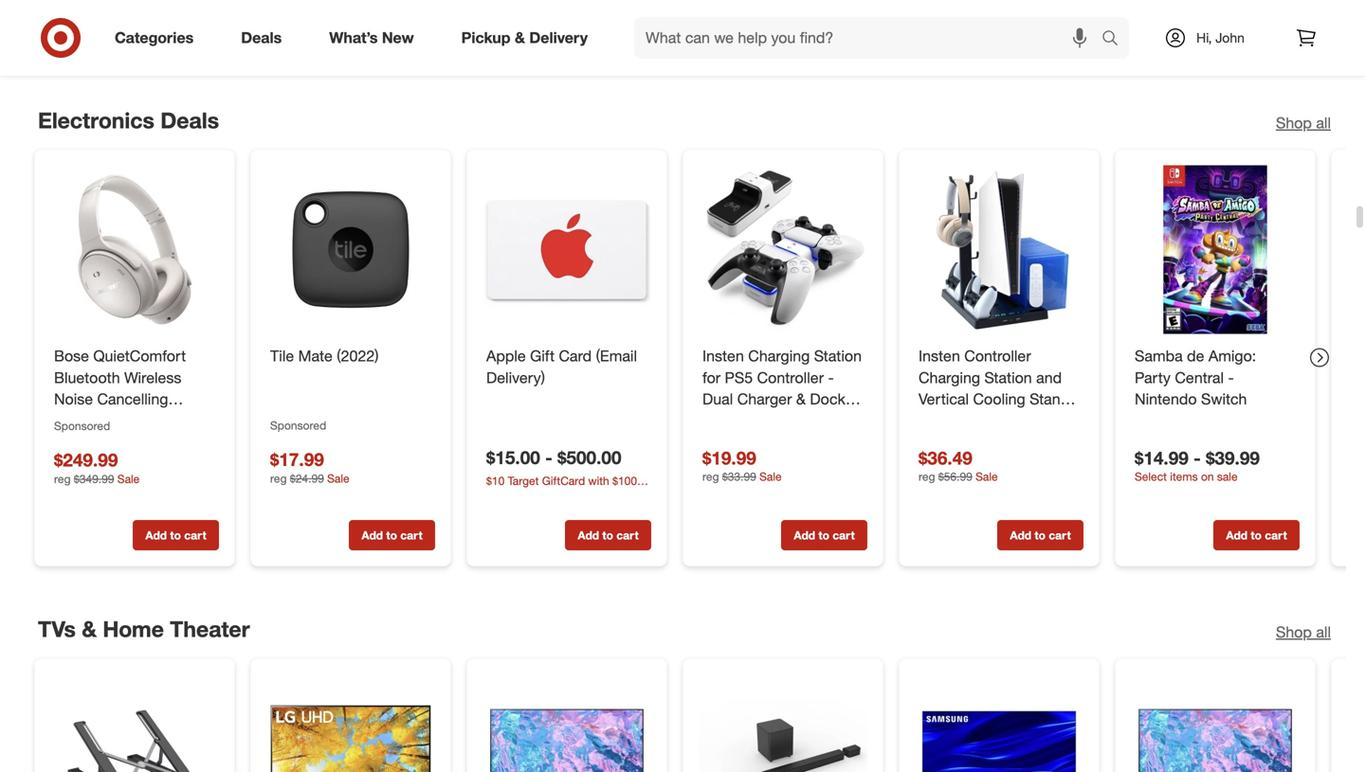 Task type: vqa. For each thing, say whether or not it's contained in the screenshot.
Theater
yes



Task type: describe. For each thing, give the bounding box(es) containing it.
central
[[1175, 369, 1224, 387]]

white
[[703, 477, 741, 496]]

cancelling
[[97, 390, 168, 409]]

controller inside insten charging station for ps5 controller - dual charger & dock with led indicator for sony playstation 5, gaming accessories, white
[[757, 369, 824, 387]]

categories link
[[99, 17, 217, 59]]

insten controller charging station and vertical cooling stand compatible with playstation 5, ps5 charging station with 2 fans and 3-port usb hub link
[[919, 346, 1080, 517]]

electronics deals
[[38, 107, 219, 134]]

purchase
[[569, 490, 616, 505]]

5, inside insten controller charging station and vertical cooling stand compatible with playstation 5, ps5 charging station with 2 fans and 3-port usb hub
[[999, 434, 1012, 452]]

stand
[[1030, 390, 1070, 409]]

tile mate (2022)
[[270, 347, 379, 366]]

theater
[[170, 616, 250, 643]]

0 vertical spatial deals
[[241, 29, 282, 47]]

giftcard
[[542, 474, 585, 488]]

electronics
[[38, 107, 154, 134]]

0 vertical spatial for
[[703, 369, 721, 387]]

$56.99
[[939, 470, 973, 484]]

$249.99
[[54, 450, 118, 471]]

delivery
[[529, 29, 588, 47]]

1 vertical spatial station
[[985, 369, 1032, 387]]

$15.00 - $500.00 $10 target giftcard with $100 apple gift card purchase
[[486, 447, 637, 505]]

sponsored for $249.99
[[54, 419, 110, 433]]

with down the cooling
[[1002, 412, 1030, 431]]

apple inside apple gift card (email delivery)
[[486, 347, 526, 366]]

insten for $36.49
[[919, 347, 960, 366]]

1 horizontal spatial for
[[831, 412, 849, 431]]

with inside insten charging station for ps5 controller - dual charger & dock with led indicator for sony playstation 5, gaming accessories, white
[[703, 412, 731, 431]]

indicator
[[767, 412, 827, 431]]

(2022)
[[337, 347, 379, 366]]

nintendo
[[1135, 390, 1197, 409]]

pickup
[[461, 29, 511, 47]]

home
[[103, 616, 164, 643]]

playstation
[[741, 434, 816, 452]]

gaming
[[703, 455, 756, 474]]

cooling
[[973, 390, 1026, 409]]

ps5 inside insten charging station for ps5 controller - dual charger & dock with led indicator for sony playstation 5, gaming accessories, white
[[725, 369, 753, 387]]

insten charging station for ps5 controller - dual charger & dock with led indicator for sony playstation 5, gaming accessories, white
[[703, 347, 862, 496]]

pickup & delivery
[[461, 29, 588, 47]]

tvs
[[38, 616, 76, 643]]

shop all link for electronics deals
[[1276, 113, 1331, 134]]

shop for tvs & home theater
[[1276, 623, 1312, 642]]

search button
[[1093, 17, 1139, 63]]

amigo:
[[1209, 347, 1257, 366]]

compatible
[[919, 412, 997, 431]]

$500.00
[[558, 447, 622, 469]]

$36.49 reg $56.99 sale
[[919, 447, 998, 484]]

0 vertical spatial and
[[1036, 369, 1062, 387]]

2 vertical spatial charging
[[919, 455, 980, 474]]

sponsored for $17.99
[[270, 419, 326, 433]]

deals link
[[225, 17, 306, 59]]

tile
[[270, 347, 294, 366]]

noise
[[54, 390, 93, 409]]

$17.99
[[270, 449, 324, 471]]

$24.99
[[290, 472, 324, 486]]

& for tvs & home theater
[[82, 616, 97, 643]]

reg for $19.99
[[703, 470, 719, 484]]

- inside insten charging station for ps5 controller - dual charger & dock with led indicator for sony playstation 5, gaming accessories, white
[[828, 369, 834, 387]]

john
[[1216, 29, 1245, 46]]

dock
[[810, 390, 846, 409]]

switch
[[1201, 390, 1247, 409]]

& inside insten charging station for ps5 controller - dual charger & dock with led indicator for sony playstation 5, gaming accessories, white
[[796, 390, 806, 409]]

select
[[1135, 470, 1167, 484]]

port
[[999, 477, 1028, 496]]

$19.99 reg $33.99 sale
[[703, 447, 782, 484]]

delivery)
[[486, 369, 545, 387]]

What can we help you find? suggestions appear below search field
[[634, 17, 1106, 59]]

de
[[1187, 347, 1205, 366]]

sale
[[1217, 470, 1238, 484]]

3-
[[985, 477, 999, 496]]

2 vertical spatial station
[[985, 455, 1032, 474]]

charger
[[737, 390, 792, 409]]

hi, john
[[1197, 29, 1245, 46]]

apple gift card (email delivery)
[[486, 347, 637, 387]]

$15.00
[[486, 447, 540, 469]]

samba de amigo: party central - nintendo switch link
[[1135, 346, 1296, 411]]

bose quietcomfort bluetooth wireless noise cancelling headphones link
[[54, 346, 215, 431]]

wireless
[[124, 369, 181, 387]]

bose quietcomfort bluetooth wireless noise cancelling headphones
[[54, 347, 186, 431]]

& for pickup & delivery
[[515, 29, 525, 47]]

$10
[[486, 474, 505, 488]]



Task type: locate. For each thing, give the bounding box(es) containing it.
$33.99
[[722, 470, 756, 484]]

&
[[515, 29, 525, 47], [796, 390, 806, 409], [82, 616, 97, 643]]

gift up the delivery)
[[530, 347, 555, 366]]

reg inside $36.49 reg $56.99 sale
[[919, 470, 935, 484]]

0 vertical spatial station
[[814, 347, 862, 366]]

$100
[[613, 474, 637, 488]]

bose
[[54, 347, 89, 366]]

2 shop all link from the top
[[1276, 622, 1331, 643]]

reg for $17.99
[[270, 472, 287, 486]]

1 vertical spatial shop all link
[[1276, 622, 1331, 643]]

2 horizontal spatial &
[[796, 390, 806, 409]]

1 all from the top
[[1316, 114, 1331, 132]]

sony
[[703, 434, 737, 452]]

charging
[[748, 347, 810, 366], [919, 369, 980, 387], [919, 455, 980, 474]]

sale inside $19.99 reg $33.99 sale
[[760, 470, 782, 484]]

0 horizontal spatial &
[[82, 616, 97, 643]]

vertical
[[919, 390, 969, 409]]

2 shop from the top
[[1276, 623, 1312, 642]]

all for tvs & home theater
[[1316, 623, 1331, 642]]

1 horizontal spatial deals
[[241, 29, 282, 47]]

1 vertical spatial ps5
[[1016, 434, 1044, 452]]

all for electronics deals
[[1316, 114, 1331, 132]]

1 vertical spatial card
[[541, 490, 565, 505]]

0 vertical spatial shop
[[1276, 114, 1312, 132]]

usb
[[1032, 477, 1063, 496]]

reg down $249.99
[[54, 472, 71, 486]]

insten up vertical
[[919, 347, 960, 366]]

2 all from the top
[[1316, 623, 1331, 642]]

2 insten from the left
[[919, 347, 960, 366]]

- up dock in the right of the page
[[828, 369, 834, 387]]

- inside samba de amigo: party central - nintendo switch
[[1228, 369, 1234, 387]]

with
[[703, 412, 731, 431], [1002, 412, 1030, 431], [1036, 455, 1065, 474], [588, 474, 609, 488]]

1 vertical spatial all
[[1316, 623, 1331, 642]]

1 shop all link from the top
[[1276, 113, 1331, 134]]

mate
[[298, 347, 333, 366]]

0 vertical spatial card
[[559, 347, 592, 366]]

$249.99 reg $349.99 sale
[[54, 450, 140, 486]]

sale right $33.99
[[760, 470, 782, 484]]

0 vertical spatial controller
[[965, 347, 1031, 366]]

tvs & home theater
[[38, 616, 250, 643]]

controller up the charger
[[757, 369, 824, 387]]

reg for $36.49
[[919, 470, 935, 484]]

and up stand
[[1036, 369, 1062, 387]]

1 horizontal spatial controller
[[965, 347, 1031, 366]]

what's new link
[[313, 17, 438, 59]]

sale for $19.99
[[760, 470, 782, 484]]

sale for $249.99
[[117, 472, 140, 486]]

$349.99
[[74, 472, 114, 486]]

search
[[1093, 30, 1139, 49]]

tile mate (2022) link
[[270, 346, 431, 367]]

0 horizontal spatial for
[[703, 369, 721, 387]]

$17.99 reg $24.99 sale
[[270, 449, 349, 486]]

sponsored down noise
[[54, 419, 110, 433]]

charging down playstation
[[919, 455, 980, 474]]

$39.99
[[1206, 447, 1260, 469]]

playstation
[[919, 434, 995, 452]]

what's new
[[329, 29, 414, 47]]

lg 50" class 4k uhd smart led tv - 50uq7570puj image
[[266, 675, 435, 773], [266, 675, 435, 773]]

gift
[[530, 347, 555, 366], [519, 490, 538, 505]]

shop all for electronics deals
[[1276, 114, 1331, 132]]

charging up vertical
[[919, 369, 980, 387]]

reg down $19.99
[[703, 470, 719, 484]]

(email
[[596, 347, 637, 366]]

& right tvs at the bottom left
[[82, 616, 97, 643]]

0 vertical spatial shop all link
[[1276, 113, 1331, 134]]

1 horizontal spatial ps5
[[1016, 434, 1044, 452]]

station inside insten charging station for ps5 controller - dual charger & dock with led indicator for sony playstation 5, gaming accessories, white
[[814, 347, 862, 366]]

add to cart button
[[133, 11, 219, 42], [349, 11, 435, 42], [565, 11, 651, 42], [781, 11, 868, 42], [1214, 11, 1300, 42], [133, 520, 219, 551], [349, 520, 435, 551], [565, 520, 651, 551], [781, 520, 868, 551], [997, 520, 1084, 551], [1214, 520, 1300, 551]]

2 apple from the top
[[486, 490, 516, 505]]

samba de amigo: party central - nintendo switch image
[[1131, 166, 1300, 334], [1131, 166, 1300, 334]]

card down giftcard
[[541, 490, 565, 505]]

deals left what's
[[241, 29, 282, 47]]

1 vertical spatial shop all
[[1276, 623, 1331, 642]]

headphones
[[54, 412, 141, 431]]

1 vertical spatial for
[[831, 412, 849, 431]]

insten charging station for ps5 controller - dual charger & dock with led indicator for sony playstation 5, gaming accessories, white link
[[703, 346, 864, 496]]

station
[[814, 347, 862, 366], [985, 369, 1032, 387], [985, 455, 1032, 474]]

tile mate (2022) image
[[266, 166, 435, 334], [266, 166, 435, 334]]

card inside apple gift card (email delivery)
[[559, 347, 592, 366]]

0 horizontal spatial controller
[[757, 369, 824, 387]]

0 vertical spatial charging
[[748, 347, 810, 366]]

with inside $15.00 - $500.00 $10 target giftcard with $100 apple gift card purchase
[[588, 474, 609, 488]]

1 apple from the top
[[486, 347, 526, 366]]

reg inside the $17.99 reg $24.99 sale
[[270, 472, 287, 486]]

dual
[[703, 390, 733, 409]]

reg
[[703, 470, 719, 484], [919, 470, 935, 484], [270, 472, 287, 486], [54, 472, 71, 486]]

sale for $17.99
[[327, 472, 349, 486]]

reg for $249.99
[[54, 472, 71, 486]]

for down dock in the right of the page
[[831, 412, 849, 431]]

station up the cooling
[[985, 369, 1032, 387]]

shop all link for tvs & home theater
[[1276, 622, 1331, 643]]

5, down the cooling
[[999, 434, 1012, 452]]

0 horizontal spatial sponsored
[[54, 419, 110, 433]]

$19.99
[[703, 447, 756, 469]]

led
[[735, 412, 763, 431]]

2 vertical spatial &
[[82, 616, 97, 643]]

0 vertical spatial ps5
[[725, 369, 753, 387]]

- up giftcard
[[545, 447, 553, 469]]

1 horizontal spatial and
[[1036, 369, 1062, 387]]

shop for electronics deals
[[1276, 114, 1312, 132]]

5,
[[820, 434, 833, 452], [999, 434, 1012, 452]]

with up usb
[[1036, 455, 1065, 474]]

1 shop from the top
[[1276, 114, 1312, 132]]

sponsored up $17.99
[[270, 419, 326, 433]]

sale right $24.99
[[327, 472, 349, 486]]

0 vertical spatial shop all
[[1276, 114, 1331, 132]]

1 vertical spatial charging
[[919, 369, 980, 387]]

$14.99
[[1135, 447, 1189, 469]]

shop all link
[[1276, 113, 1331, 134], [1276, 622, 1331, 643]]

sale right $349.99
[[117, 472, 140, 486]]

ps5 up port
[[1016, 434, 1044, 452]]

- down amigo:
[[1228, 369, 1234, 387]]

insten up dual
[[703, 347, 744, 366]]

controller inside insten controller charging station and vertical cooling stand compatible with playstation 5, ps5 charging station with 2 fans and 3-port usb hub
[[965, 347, 1031, 366]]

1 vertical spatial controller
[[757, 369, 824, 387]]

5, up the accessories,
[[820, 434, 833, 452]]

insten for $19.99
[[703, 347, 744, 366]]

0 horizontal spatial ps5
[[725, 369, 753, 387]]

quietcomfort
[[93, 347, 186, 366]]

1 vertical spatial apple
[[486, 490, 516, 505]]

deals down categories link
[[160, 107, 219, 134]]

gift inside apple gift card (email delivery)
[[530, 347, 555, 366]]

for
[[703, 369, 721, 387], [831, 412, 849, 431]]

reg inside $19.99 reg $33.99 sale
[[703, 470, 719, 484]]

insten charging station for ps5 controller - dual charger & dock with led indicator for sony playstation 5, gaming accessories, white image
[[699, 166, 868, 334], [699, 166, 868, 334]]

add to cart
[[145, 19, 206, 33], [362, 19, 423, 33], [578, 19, 639, 33], [794, 19, 855, 33], [1226, 19, 1287, 33], [145, 528, 206, 543], [362, 528, 423, 543], [578, 528, 639, 543], [794, 528, 855, 543], [1010, 528, 1071, 543], [1226, 528, 1287, 543]]

reg inside $249.99 reg $349.99 sale
[[54, 472, 71, 486]]

2 5, from the left
[[999, 434, 1012, 452]]

1 horizontal spatial sponsored
[[270, 419, 326, 433]]

gift down target
[[519, 490, 538, 505]]

sale inside $36.49 reg $56.99 sale
[[976, 470, 998, 484]]

with down dual
[[703, 412, 731, 431]]

insten controller charging station and vertical cooling stand compatible with playstation 5, ps5 charging station with 2 fans and 3-port usb hub
[[919, 347, 1077, 517]]

insten
[[703, 347, 744, 366], [919, 347, 960, 366]]

station up dock in the right of the page
[[814, 347, 862, 366]]

apple gift card (email delivery) image
[[483, 166, 651, 334]]

1 vertical spatial deals
[[160, 107, 219, 134]]

1 horizontal spatial insten
[[919, 347, 960, 366]]

samsung 55" crystal uhd 4k smart tizen tv - (un55tu690t) image
[[915, 675, 1084, 773], [915, 675, 1084, 773]]

1 shop all from the top
[[1276, 114, 1331, 132]]

on
[[1201, 470, 1214, 484]]

categories
[[115, 29, 194, 47]]

vizio v-series 5.1 home theater sound bar with dolby audio, bluetooth - v51-h6 image
[[699, 675, 868, 773], [699, 675, 868, 773]]

- inside $15.00 - $500.00 $10 target giftcard with $100 apple gift card purchase
[[545, 447, 553, 469]]

insten inside insten charging station for ps5 controller - dual charger & dock with led indicator for sony playstation 5, gaming accessories, white
[[703, 347, 744, 366]]

1 horizontal spatial &
[[515, 29, 525, 47]]

card
[[559, 347, 592, 366], [541, 490, 565, 505]]

hub
[[919, 499, 947, 517]]

1 horizontal spatial 5,
[[999, 434, 1012, 452]]

sale inside the $17.99 reg $24.99 sale
[[327, 472, 349, 486]]

what's
[[329, 29, 378, 47]]

with up purchase
[[588, 474, 609, 488]]

0 vertical spatial gift
[[530, 347, 555, 366]]

1 vertical spatial &
[[796, 390, 806, 409]]

0 horizontal spatial deals
[[160, 107, 219, 134]]

1 insten from the left
[[703, 347, 744, 366]]

- inside "$14.99 - $39.99 select items on sale"
[[1194, 447, 1201, 469]]

to
[[170, 19, 181, 33], [386, 19, 397, 33], [602, 19, 613, 33], [819, 19, 830, 33], [1251, 19, 1262, 33], [170, 528, 181, 543], [386, 528, 397, 543], [602, 528, 613, 543], [819, 528, 830, 543], [1035, 528, 1046, 543], [1251, 528, 1262, 543]]

1 vertical spatial shop
[[1276, 623, 1312, 642]]

accessories,
[[760, 455, 846, 474]]

-
[[828, 369, 834, 387], [1228, 369, 1234, 387], [545, 447, 553, 469], [1194, 447, 1201, 469]]

apple
[[486, 347, 526, 366], [486, 490, 516, 505]]

0 vertical spatial all
[[1316, 114, 1331, 132]]

0 horizontal spatial insten
[[703, 347, 744, 366]]

insten inside insten controller charging station and vertical cooling stand compatible with playstation 5, ps5 charging station with 2 fans and 3-port usb hub
[[919, 347, 960, 366]]

ps5 inside insten controller charging station and vertical cooling stand compatible with playstation 5, ps5 charging station with 2 fans and 3-port usb hub
[[1016, 434, 1044, 452]]

$36.49
[[919, 447, 973, 469]]

0 vertical spatial &
[[515, 29, 525, 47]]

for up dual
[[703, 369, 721, 387]]

charging inside insten charging station for ps5 controller - dual charger & dock with led indicator for sony playstation 5, gaming accessories, white
[[748, 347, 810, 366]]

all
[[1316, 114, 1331, 132], [1316, 623, 1331, 642]]

apple gift card (email delivery) link
[[486, 346, 648, 389]]

gift inside $15.00 - $500.00 $10 target giftcard with $100 apple gift card purchase
[[519, 490, 538, 505]]

new
[[382, 29, 414, 47]]

1 5, from the left
[[820, 434, 833, 452]]

pickup & delivery link
[[445, 17, 612, 59]]

$10 target giftcard with $100 apple gift card purchase button
[[486, 473, 651, 505]]

& up indicator
[[796, 390, 806, 409]]

ps5
[[725, 369, 753, 387], [1016, 434, 1044, 452]]

deals
[[241, 29, 282, 47], [160, 107, 219, 134]]

sale inside $249.99 reg $349.99 sale
[[117, 472, 140, 486]]

samsung 50" class cu7000 crystal uhd 4k smart tv - titan gray (un50cu7000) image
[[1131, 675, 1300, 773], [1131, 675, 1300, 773]]

sale for $36.49
[[976, 470, 998, 484]]

samba
[[1135, 347, 1183, 366]]

cart
[[184, 19, 206, 33], [400, 19, 423, 33], [617, 19, 639, 33], [833, 19, 855, 33], [1265, 19, 1287, 33], [184, 528, 206, 543], [400, 528, 423, 543], [617, 528, 639, 543], [833, 528, 855, 543], [1049, 528, 1071, 543], [1265, 528, 1287, 543]]

bluetooth
[[54, 369, 120, 387]]

& right pickup
[[515, 29, 525, 47]]

reg down $17.99
[[270, 472, 287, 486]]

apple inside $15.00 - $500.00 $10 target giftcard with $100 apple gift card purchase
[[486, 490, 516, 505]]

sponsored
[[270, 419, 326, 433], [54, 419, 110, 433]]

charging up the charger
[[748, 347, 810, 366]]

hi,
[[1197, 29, 1212, 46]]

$14.99 - $39.99 select items on sale
[[1135, 447, 1260, 484]]

1 vertical spatial and
[[955, 477, 981, 496]]

ugreen usb-c to usb 3.0, hdmi, sd and tf card reader docking station image
[[50, 675, 219, 773], [50, 675, 219, 773]]

2 shop all from the top
[[1276, 623, 1331, 642]]

ps5 up dual
[[725, 369, 753, 387]]

party
[[1135, 369, 1171, 387]]

5, inside insten charging station for ps5 controller - dual charger & dock with led indicator for sony playstation 5, gaming accessories, white
[[820, 434, 833, 452]]

target
[[508, 474, 539, 488]]

sale left port
[[976, 470, 998, 484]]

1 vertical spatial gift
[[519, 490, 538, 505]]

card inside $15.00 - $500.00 $10 target giftcard with $100 apple gift card purchase
[[541, 490, 565, 505]]

items
[[1170, 470, 1198, 484]]

apple down $10
[[486, 490, 516, 505]]

insten controller charging station and vertical cooling stand compatible with playstation 5, ps5 charging station with 2 fans and 3-port usb hub image
[[915, 166, 1084, 334], [915, 166, 1084, 334]]

station up port
[[985, 455, 1032, 474]]

card left '(email'
[[559, 347, 592, 366]]

samsung 65" class cu7000 crystal uhd 4k smart tv - titan gray (un65cu7000) image
[[483, 675, 651, 773], [483, 675, 651, 773]]

0 horizontal spatial and
[[955, 477, 981, 496]]

0 horizontal spatial 5,
[[820, 434, 833, 452]]

apple up the delivery)
[[486, 347, 526, 366]]

shop all for tvs & home theater
[[1276, 623, 1331, 642]]

controller
[[965, 347, 1031, 366], [757, 369, 824, 387]]

reg down $36.49 at the right bottom of the page
[[919, 470, 935, 484]]

bose quietcomfort bluetooth wireless noise cancelling headphones image
[[50, 166, 219, 334], [50, 166, 219, 334]]

and left 3-
[[955, 477, 981, 496]]

shop all
[[1276, 114, 1331, 132], [1276, 623, 1331, 642]]

controller up the cooling
[[965, 347, 1031, 366]]

samba de amigo: party central - nintendo switch
[[1135, 347, 1257, 409]]

0 vertical spatial apple
[[486, 347, 526, 366]]

- up items
[[1194, 447, 1201, 469]]

2
[[1069, 455, 1077, 474]]



